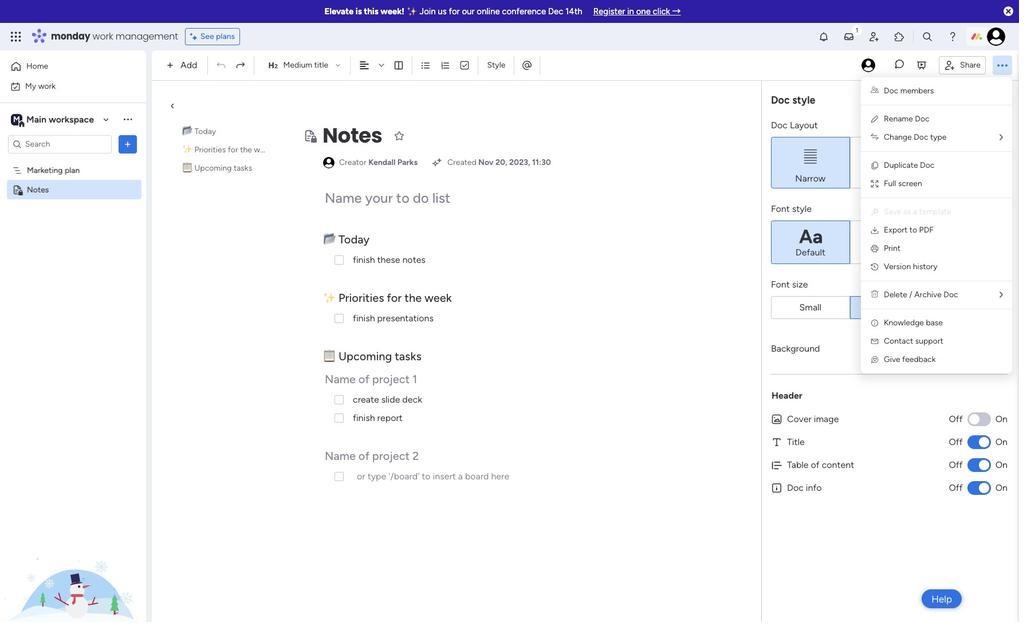 Task type: locate. For each thing, give the bounding box(es) containing it.
1 off from the top
[[949, 414, 963, 425]]

1 vertical spatial upcoming
[[339, 350, 392, 363]]

options image
[[122, 138, 134, 150]]

1 horizontal spatial 📂 today
[[323, 233, 372, 246]]

1 horizontal spatial upcoming
[[339, 350, 392, 363]]

1 horizontal spatial ✨ priorities for the week
[[323, 291, 452, 305]]

layout
[[790, 120, 818, 131]]

notes up creator
[[323, 121, 382, 150]]

Notes field
[[320, 121, 385, 151]]

1 vertical spatial 📂
[[323, 233, 336, 246]]

full
[[884, 179, 896, 189]]

service icon image for version history
[[870, 262, 880, 272]]

font left size
[[771, 279, 790, 290]]

rename
[[884, 114, 913, 124]]

2 finish from the top
[[353, 313, 375, 324]]

tasks
[[234, 163, 252, 173], [395, 350, 422, 363]]

created
[[447, 158, 477, 167]]

serif group
[[771, 221, 1008, 264]]

priorities
[[195, 145, 226, 155], [339, 291, 384, 305]]

finish
[[353, 254, 375, 265], [353, 313, 375, 324], [353, 413, 375, 423]]

group for font size
[[771, 296, 1008, 319]]

help image
[[947, 31, 959, 42]]

0 horizontal spatial 📋
[[182, 163, 193, 173]]

presentations
[[377, 313, 434, 324]]

monday
[[51, 30, 90, 43]]

0 horizontal spatial for
[[228, 145, 238, 155]]

monday work management
[[51, 30, 178, 43]]

knowledge base image
[[870, 319, 880, 328]]

select product image
[[10, 31, 22, 42]]

list box
[[0, 158, 146, 354]]

notifications image
[[818, 31, 830, 42]]

doc up change doc type
[[915, 114, 930, 124]]

doc up screen
[[920, 160, 935, 170]]

📂 today
[[182, 127, 216, 136], [323, 233, 372, 246]]

style down narrow on the top right of page
[[792, 203, 812, 214]]

11:30
[[532, 158, 551, 167]]

print
[[884, 244, 901, 253]]

0 horizontal spatial ✨ priorities for the week
[[182, 145, 273, 155]]

1 group from the top
[[771, 137, 1008, 189]]

apps image
[[894, 31, 905, 42]]

/
[[910, 290, 913, 300]]

knowledge base
[[884, 318, 943, 328]]

4 off from the top
[[949, 482, 963, 493]]

create
[[353, 394, 379, 405]]

0 vertical spatial finish
[[353, 254, 375, 265]]

list arrow image
[[1000, 134, 1003, 142]]

marketing plan
[[27, 165, 80, 175]]

on
[[996, 414, 1008, 425], [996, 437, 1008, 448], [996, 460, 1008, 470], [996, 482, 1008, 493]]

knowledge
[[884, 318, 924, 328]]

my work button
[[7, 77, 123, 95]]

0 vertical spatial style
[[793, 94, 816, 106]]

mention image
[[522, 59, 533, 71]]

title
[[314, 60, 328, 70]]

finish for finish report
[[353, 413, 375, 423]]

3 off from the top
[[949, 460, 963, 470]]

0 vertical spatial upcoming
[[195, 163, 232, 173]]

font
[[771, 203, 790, 214], [771, 279, 790, 290]]

1 horizontal spatial week
[[425, 291, 452, 305]]

2 vertical spatial finish
[[353, 413, 375, 423]]

3 service icon image from the top
[[870, 262, 880, 272]]

📂
[[182, 127, 193, 136], [323, 233, 336, 246]]

us
[[438, 6, 447, 17]]

1 horizontal spatial work
[[93, 30, 113, 43]]

content
[[822, 460, 854, 470]]

register
[[593, 6, 625, 17]]

2 font from the top
[[771, 279, 790, 290]]

font up the 'default' button
[[771, 203, 790, 214]]

narrow
[[796, 173, 826, 184]]

normal
[[875, 302, 905, 313]]

finish for finish these notes
[[353, 254, 375, 265]]

1 horizontal spatial notes
[[323, 121, 382, 150]]

contact
[[884, 336, 913, 346]]

0 horizontal spatial 📂 today
[[182, 127, 216, 136]]

0 horizontal spatial ✨
[[182, 145, 193, 155]]

add button
[[162, 56, 204, 74]]

0 horizontal spatial priorities
[[195, 145, 226, 155]]

0 vertical spatial ✨
[[407, 6, 418, 17]]

1 on from the top
[[996, 414, 1008, 425]]

group
[[771, 137, 1008, 189], [771, 296, 1008, 319]]

2 on from the top
[[996, 437, 1008, 448]]

finish down create
[[353, 413, 375, 423]]

1 vertical spatial font
[[771, 279, 790, 290]]

1 vertical spatial today
[[339, 233, 370, 246]]

work inside button
[[38, 81, 56, 91]]

help
[[932, 593, 952, 605]]

0 vertical spatial font
[[771, 203, 790, 214]]

history
[[913, 262, 938, 272]]

1 vertical spatial finish
[[353, 313, 375, 324]]

4 on from the top
[[996, 482, 1008, 493]]

share
[[960, 60, 981, 70]]

dec
[[548, 6, 563, 17]]

0 vertical spatial group
[[771, 137, 1008, 189]]

2 off from the top
[[949, 437, 963, 448]]

0 vertical spatial work
[[93, 30, 113, 43]]

off for info
[[949, 482, 963, 493]]

delete / archive doc
[[884, 290, 958, 300]]

0 horizontal spatial 📂
[[182, 127, 193, 136]]

1 horizontal spatial 📋 upcoming tasks
[[323, 350, 422, 363]]

group for doc layout
[[771, 137, 1008, 189]]

service icon image left the serif
[[870, 244, 880, 253]]

0 vertical spatial ✨ priorities for the week
[[182, 145, 273, 155]]

medium title
[[283, 60, 328, 70]]

0 vertical spatial for
[[449, 6, 460, 17]]

report
[[377, 413, 403, 423]]

give feedback
[[884, 355, 936, 364]]

0 vertical spatial notes
[[323, 121, 382, 150]]

work right my
[[38, 81, 56, 91]]

button padding image
[[995, 95, 1007, 106]]

help button
[[922, 590, 962, 609]]

export
[[884, 225, 908, 235]]

our
[[462, 6, 475, 17]]

small
[[800, 302, 822, 313]]

my work
[[25, 81, 56, 91]]

redo ⌘+y image
[[236, 60, 246, 70]]

notes
[[402, 254, 426, 265]]

save as a template image
[[870, 207, 880, 217]]

of
[[811, 460, 820, 470]]

rename doc image
[[870, 115, 880, 124]]

doc members
[[884, 86, 934, 96]]

1 horizontal spatial ✨
[[323, 291, 336, 305]]

workspace image
[[11, 113, 22, 126]]

elevate
[[325, 6, 354, 17]]

style button
[[482, 56, 511, 75]]

numbered list image
[[440, 60, 451, 70]]

style up layout
[[793, 94, 816, 106]]

off
[[949, 414, 963, 425], [949, 437, 963, 448], [949, 460, 963, 470], [949, 482, 963, 493]]

0 vertical spatial 📋 upcoming tasks
[[182, 163, 252, 173]]

in
[[627, 6, 634, 17]]

marketing
[[27, 165, 63, 175]]

invite members image
[[869, 31, 880, 42]]

0 vertical spatial tasks
[[234, 163, 252, 173]]

✨ priorities for the week
[[182, 145, 273, 155], [323, 291, 452, 305]]

0 vertical spatial priorities
[[195, 145, 226, 155]]

v2 delete line image
[[871, 290, 879, 300]]

1 vertical spatial priorities
[[339, 291, 384, 305]]

doc left info
[[787, 482, 804, 493]]

serif button
[[850, 221, 929, 264]]

on for of
[[996, 460, 1008, 470]]

1 vertical spatial style
[[792, 203, 812, 214]]

0 horizontal spatial upcoming
[[195, 163, 232, 173]]

0 vertical spatial 📋
[[182, 163, 193, 173]]

finish left presentations at left bottom
[[353, 313, 375, 324]]

notes inside list box
[[27, 185, 49, 195]]

group containing narrow
[[771, 137, 1008, 189]]

1 service icon image from the top
[[870, 226, 880, 235]]

option
[[0, 160, 146, 162]]

Search in workspace field
[[24, 138, 96, 151]]

2 service icon image from the top
[[870, 244, 880, 253]]

cover image
[[787, 414, 839, 425]]

style
[[793, 94, 816, 106], [792, 203, 812, 214]]

1 horizontal spatial 📂
[[323, 233, 336, 246]]

0 vertical spatial service icon image
[[870, 226, 880, 235]]

0 horizontal spatial week
[[254, 145, 273, 155]]

1 vertical spatial tasks
[[395, 350, 422, 363]]

0 horizontal spatial notes
[[27, 185, 49, 195]]

1 vertical spatial service icon image
[[870, 244, 880, 253]]

normal button
[[850, 296, 929, 319]]

1 vertical spatial work
[[38, 81, 56, 91]]

finish left the these
[[353, 254, 375, 265]]

add
[[180, 60, 197, 70]]

2 group from the top
[[771, 296, 1008, 319]]

1 finish from the top
[[353, 254, 375, 265]]

search everything image
[[922, 31, 933, 42]]

1 vertical spatial for
[[228, 145, 238, 155]]

1 vertical spatial group
[[771, 296, 1008, 319]]

service icon image for export to pdf
[[870, 226, 880, 235]]

0 vertical spatial week
[[254, 145, 273, 155]]

service icon image
[[870, 226, 880, 235], [870, 244, 880, 253], [870, 262, 880, 272]]

1 vertical spatial notes
[[27, 185, 49, 195]]

font style
[[771, 203, 812, 214]]

2 vertical spatial for
[[387, 291, 402, 305]]

notes
[[323, 121, 382, 150], [27, 185, 49, 195]]

1 vertical spatial the
[[405, 291, 422, 305]]

pdf
[[919, 225, 934, 235]]

service icon image down save as a template icon
[[870, 226, 880, 235]]

wide button
[[850, 137, 929, 189]]

0 horizontal spatial the
[[240, 145, 252, 155]]

service icon image left the version
[[870, 262, 880, 272]]

0 horizontal spatial tasks
[[234, 163, 252, 173]]

1 horizontal spatial priorities
[[339, 291, 384, 305]]

lottie animation element
[[0, 507, 146, 622]]

1 font from the top
[[771, 203, 790, 214]]

1 vertical spatial 📂 today
[[323, 233, 372, 246]]

3 finish from the top
[[353, 413, 375, 423]]

0 horizontal spatial 📋 upcoming tasks
[[182, 163, 252, 173]]

work right "monday"
[[93, 30, 113, 43]]

private board image
[[12, 184, 23, 195]]

is
[[356, 6, 362, 17]]

table of content
[[787, 460, 854, 470]]

change doc type
[[884, 132, 947, 142]]

large
[[957, 302, 980, 313]]

2 horizontal spatial for
[[449, 6, 460, 17]]

add to favorites image
[[394, 130, 405, 141]]

2 vertical spatial service icon image
[[870, 262, 880, 272]]

slide
[[381, 394, 400, 405]]

0 horizontal spatial today
[[195, 127, 216, 136]]

1 vertical spatial ✨ priorities for the week
[[323, 291, 452, 305]]

0 horizontal spatial work
[[38, 81, 56, 91]]

1 vertical spatial 📋
[[323, 350, 336, 363]]

duplicate
[[884, 160, 918, 170]]

📋
[[182, 163, 193, 173], [323, 350, 336, 363]]

see plans button
[[185, 28, 240, 45]]

feedback
[[903, 355, 936, 364]]

notes right private board icon
[[27, 185, 49, 195]]

conference
[[502, 6, 546, 17]]

full screen image
[[870, 179, 880, 189]]

3 on from the top
[[996, 460, 1008, 470]]

group containing small
[[771, 296, 1008, 319]]



Task type: vqa. For each thing, say whether or not it's contained in the screenshot.
New group of Tasks
no



Task type: describe. For each thing, give the bounding box(es) containing it.
font for font size
[[771, 279, 790, 290]]

kendall parks image
[[987, 28, 1006, 46]]

save as a template menu item
[[870, 205, 1003, 219]]

create slide deck
[[353, 394, 422, 405]]

title
[[787, 437, 805, 448]]

give feedback image
[[870, 355, 880, 364]]

2 vertical spatial ✨
[[323, 291, 336, 305]]

share button
[[939, 56, 986, 74]]

1 horizontal spatial for
[[387, 291, 402, 305]]

template
[[919, 207, 952, 217]]

base
[[926, 318, 943, 328]]

click
[[653, 6, 670, 17]]

type
[[930, 132, 947, 142]]

small button
[[771, 296, 850, 319]]

20,
[[496, 158, 507, 167]]

rename doc
[[884, 114, 930, 124]]

0 vertical spatial today
[[195, 127, 216, 136]]

duplicate doc image
[[870, 161, 880, 170]]

bulleted list image
[[421, 60, 431, 70]]

serif
[[880, 247, 899, 258]]

font for font style
[[771, 203, 790, 214]]

work for monday
[[93, 30, 113, 43]]

1 horizontal spatial the
[[405, 291, 422, 305]]

1 horizontal spatial 📋
[[323, 350, 336, 363]]

→
[[672, 6, 681, 17]]

version history
[[884, 262, 938, 272]]

m
[[13, 114, 20, 124]]

doc right dapulse teams 'image'
[[884, 86, 899, 96]]

finish report
[[353, 413, 403, 423]]

style for doc style
[[793, 94, 816, 106]]

change
[[884, 132, 912, 142]]

online
[[477, 6, 500, 17]]

parks
[[398, 158, 418, 167]]

0 vertical spatial 📂
[[182, 127, 193, 136]]

2 horizontal spatial ✨
[[407, 6, 418, 17]]

my
[[25, 81, 36, 91]]

plan
[[65, 165, 80, 175]]

0 vertical spatial 📂 today
[[182, 127, 216, 136]]

main
[[26, 114, 46, 125]]

doc style
[[771, 94, 816, 106]]

save
[[884, 207, 902, 217]]

table
[[787, 460, 809, 470]]

finish presentations
[[353, 313, 434, 324]]

plans
[[216, 32, 235, 41]]

register in one click →
[[593, 6, 681, 17]]

checklist image
[[460, 60, 470, 70]]

save as a template
[[884, 207, 952, 217]]

off for image
[[949, 414, 963, 425]]

full screen
[[884, 179, 922, 189]]

home
[[26, 61, 48, 71]]

1 horizontal spatial today
[[339, 233, 370, 246]]

on for info
[[996, 482, 1008, 493]]

workspace selection element
[[11, 113, 96, 127]]

elevate is this week! ✨ join us for our online conference dec 14th
[[325, 6, 583, 17]]

finish for finish presentations
[[353, 313, 375, 324]]

contact support
[[884, 336, 944, 346]]

1 vertical spatial week
[[425, 291, 452, 305]]

on for image
[[996, 414, 1008, 425]]

lottie animation image
[[0, 507, 146, 622]]

1 image
[[852, 23, 862, 36]]

font size
[[771, 279, 808, 290]]

cover
[[787, 414, 812, 425]]

finish these notes
[[353, 254, 426, 265]]

created nov 20, 2023, 11:30
[[447, 158, 551, 167]]

workspace options image
[[122, 114, 134, 125]]

list box containing marketing plan
[[0, 158, 146, 354]]

wide
[[879, 173, 900, 184]]

see
[[200, 32, 214, 41]]

inbox image
[[843, 31, 855, 42]]

workspace
[[49, 114, 94, 125]]

one
[[636, 6, 651, 17]]

doc up doc layout
[[771, 94, 790, 106]]

default button
[[771, 221, 850, 264]]

1 vertical spatial ✨
[[182, 145, 193, 155]]

service icon image for print
[[870, 244, 880, 253]]

board activity image
[[862, 58, 876, 72]]

delete
[[884, 290, 908, 300]]

doc up large
[[944, 290, 958, 300]]

nov
[[479, 158, 494, 167]]

info
[[806, 482, 822, 493]]

list arrow image
[[1000, 291, 1003, 299]]

home button
[[7, 57, 123, 76]]

large button
[[929, 296, 1008, 319]]

archive
[[915, 290, 942, 300]]

duplicate doc
[[884, 160, 935, 170]]

creator
[[339, 158, 367, 167]]

doc info
[[787, 482, 822, 493]]

style
[[487, 60, 506, 70]]

screen
[[898, 179, 922, 189]]

1 horizontal spatial tasks
[[395, 350, 422, 363]]

layout image
[[394, 60, 404, 70]]

1 vertical spatial 📋 upcoming tasks
[[323, 350, 422, 363]]

dapulse teams image
[[871, 86, 879, 96]]

these
[[377, 254, 400, 265]]

size
[[792, 279, 808, 290]]

week!
[[381, 6, 405, 17]]

work for my
[[38, 81, 56, 91]]

2023,
[[509, 158, 530, 167]]

kendall
[[369, 158, 396, 167]]

style for font style
[[792, 203, 812, 214]]

doc left type
[[914, 132, 929, 142]]

narrow button
[[771, 137, 850, 189]]

header
[[772, 390, 803, 401]]

deck
[[402, 394, 422, 405]]

members
[[901, 86, 934, 96]]

private board image
[[303, 129, 317, 143]]

see plans
[[200, 32, 235, 41]]

v2 change image
[[871, 132, 879, 142]]

give
[[884, 355, 901, 364]]

0 vertical spatial the
[[240, 145, 252, 155]]

off for of
[[949, 460, 963, 470]]

to
[[910, 225, 917, 235]]

medium
[[283, 60, 312, 70]]

doc left layout
[[771, 120, 788, 131]]

default
[[796, 247, 826, 258]]

join
[[420, 6, 436, 17]]

notes inside field
[[323, 121, 382, 150]]

contact support image
[[870, 337, 880, 346]]

creator kendall parks
[[339, 158, 418, 167]]

v2 ellipsis image
[[998, 58, 1008, 73]]

a
[[913, 207, 917, 217]]

version
[[884, 262, 911, 272]]

support
[[915, 336, 944, 346]]



